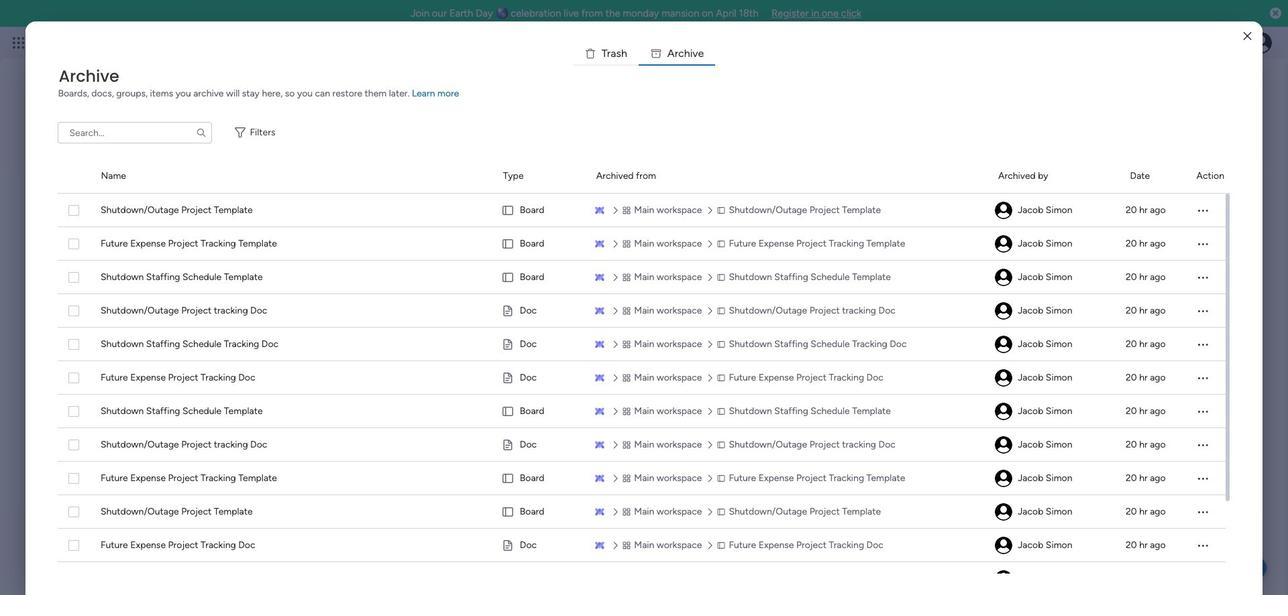Task type: describe. For each thing, give the bounding box(es) containing it.
1 row from the top
[[58, 194, 1226, 228]]

select product image
[[12, 36, 26, 50]]

jacob simon image for 4th 'row'
[[996, 303, 1013, 320]]

8 row from the top
[[58, 429, 1226, 462]]

3 column header from the left
[[596, 160, 983, 193]]

menu image
[[1197, 540, 1210, 553]]

4 column header from the left
[[999, 160, 1114, 193]]

9 row from the top
[[58, 462, 1226, 496]]

2 jacob simon image from the top
[[996, 236, 1013, 253]]

5 jacob simon image from the top
[[996, 504, 1013, 521]]

1 jacob simon image from the top
[[996, 202, 1013, 219]]

5 column header from the left
[[1131, 160, 1181, 193]]

2 row from the top
[[58, 228, 1226, 261]]

close image
[[1244, 31, 1252, 41]]



Task type: vqa. For each thing, say whether or not it's contained in the screenshot.
row group
yes



Task type: locate. For each thing, give the bounding box(es) containing it.
1 column header from the left
[[101, 160, 487, 193]]

2 column header from the left
[[503, 160, 580, 193]]

3 row from the top
[[58, 261, 1226, 295]]

5 row from the top
[[58, 328, 1226, 362]]

jacob simon image for 6th 'row' from the bottom of the page
[[996, 403, 1013, 421]]

column header
[[101, 160, 487, 193], [503, 160, 580, 193], [596, 160, 983, 193], [999, 160, 1114, 193], [1131, 160, 1181, 193], [1197, 160, 1231, 193]]

row group
[[58, 160, 1231, 194]]

None search field
[[58, 122, 212, 144]]

4 row from the top
[[58, 295, 1226, 328]]

4 jacob simon image from the top
[[996, 470, 1013, 488]]

Search for items in the recycle bin search field
[[58, 122, 212, 144]]

jacob simon image
[[996, 202, 1013, 219], [996, 236, 1013, 253], [996, 269, 1013, 287], [996, 470, 1013, 488], [996, 504, 1013, 521]]

7 row from the top
[[58, 395, 1226, 429]]

jacob simon image for 5th 'row' from the top of the page
[[996, 336, 1013, 354]]

11 row from the top
[[58, 530, 1226, 563]]

jacob simon image for 7th 'row' from the bottom of the page
[[996, 370, 1013, 387]]

jacob simon image for fifth 'row' from the bottom
[[996, 437, 1013, 454]]

table
[[58, 160, 1231, 596]]

cell
[[501, 194, 578, 228], [995, 194, 1110, 228], [501, 228, 578, 261], [995, 228, 1110, 261], [1193, 228, 1226, 261], [501, 261, 578, 295], [995, 261, 1110, 295], [1193, 261, 1226, 295], [501, 295, 578, 328], [995, 295, 1110, 328], [1193, 295, 1226, 328], [501, 328, 578, 362], [995, 328, 1110, 362], [1193, 328, 1226, 362], [501, 362, 578, 395], [995, 362, 1110, 395], [1193, 362, 1226, 395], [501, 395, 578, 429], [995, 395, 1110, 429], [1193, 395, 1226, 429], [501, 429, 578, 462], [995, 429, 1110, 462], [1193, 429, 1226, 462], [501, 462, 578, 496], [995, 462, 1110, 496], [1193, 462, 1226, 496], [501, 496, 578, 530], [995, 496, 1110, 530], [1193, 496, 1226, 530], [501, 530, 578, 563], [995, 530, 1110, 563], [58, 563, 85, 596], [594, 563, 979, 596], [995, 563, 1110, 596], [1193, 563, 1226, 596]]

row
[[58, 194, 1226, 228], [58, 228, 1226, 261], [58, 261, 1226, 295], [58, 295, 1226, 328], [58, 328, 1226, 362], [58, 362, 1226, 395], [58, 395, 1226, 429], [58, 429, 1226, 462], [58, 462, 1226, 496], [58, 496, 1226, 530], [58, 530, 1226, 563], [58, 563, 1226, 596]]

6 column header from the left
[[1197, 160, 1231, 193]]

3 jacob simon image from the top
[[996, 269, 1013, 287]]

12 row from the top
[[58, 563, 1226, 596]]

jacob simon image for 11th 'row' from the top
[[996, 538, 1013, 555]]

10 row from the top
[[58, 496, 1226, 530]]

menu image
[[1197, 204, 1210, 217]]

search image
[[196, 128, 207, 138]]

6 row from the top
[[58, 362, 1226, 395]]

jacob simon image
[[1251, 32, 1272, 54], [996, 303, 1013, 320], [996, 336, 1013, 354], [996, 370, 1013, 387], [996, 403, 1013, 421], [996, 437, 1013, 454], [996, 538, 1013, 555]]



